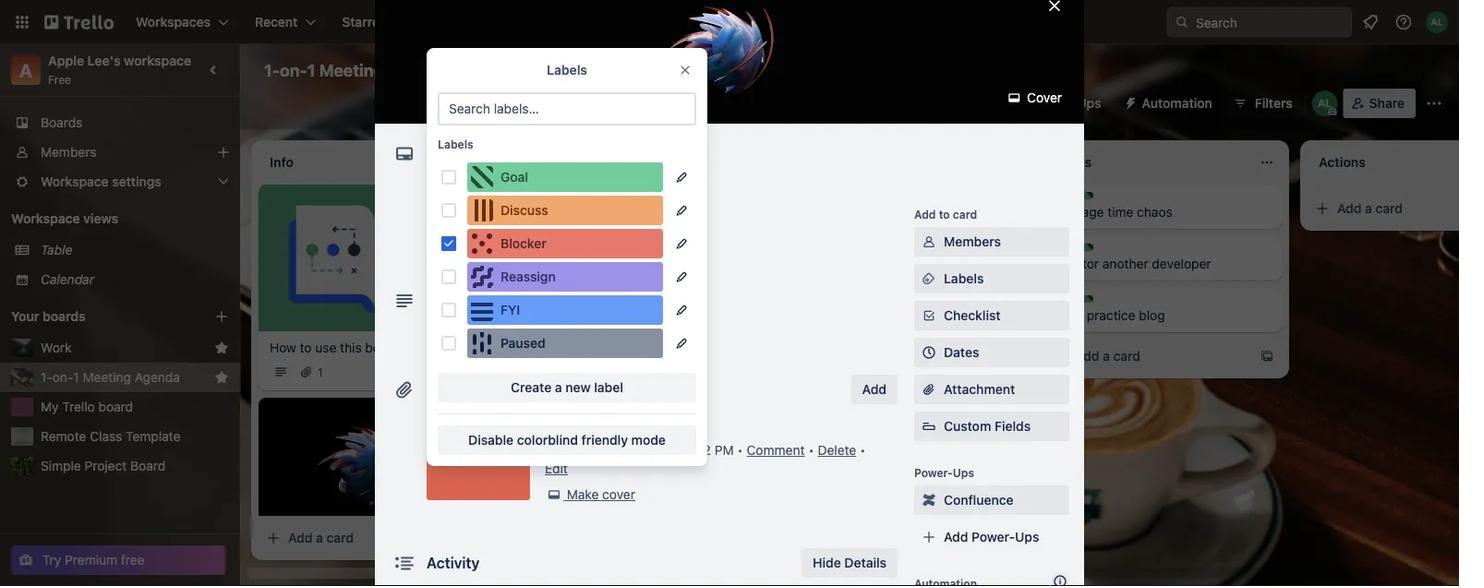Task type: locate. For each thing, give the bounding box(es) containing it.
custom fields
[[944, 419, 1031, 434]]

sm image inside checklist link
[[920, 307, 939, 325]]

1 horizontal spatial members link
[[915, 227, 1070, 257]]

color: blue, title: "fyi" element
[[468, 296, 663, 325]]

cover
[[1024, 90, 1063, 105]]

me/us.
[[523, 328, 563, 344]]

0 horizontal spatial on-
[[52, 370, 73, 385]]

0 vertical spatial meeting
[[319, 60, 384, 80]]

apple lee (applelee29) image right open information menu image
[[1427, 11, 1449, 33]]

0 vertical spatial discuss
[[501, 203, 549, 218]]

1 vertical spatial ups
[[953, 467, 975, 480]]

1 horizontal spatial power-ups
[[1034, 96, 1102, 111]]

goal for goal manage time chaos
[[1076, 193, 1100, 206]]

to for use
[[300, 340, 312, 356]]

0 horizontal spatial reassign
[[501, 269, 556, 285]]

0 horizontal spatial 1-on-1 meeting agenda
[[41, 370, 180, 385]]

members link
[[0, 138, 240, 167], [915, 227, 1070, 257]]

0 horizontal spatial 1-
[[41, 370, 52, 385]]

any
[[609, 293, 632, 309]]

1- inside button
[[41, 370, 52, 385]]

watch
[[595, 242, 634, 257]]

discuss up months.
[[551, 263, 593, 276]]

reassign inside the reassign new training program
[[894, 193, 943, 206]]

to
[[939, 208, 950, 221], [300, 340, 312, 356]]

0 vertical spatial is
[[592, 205, 602, 220]]

goal for goal best practice blog
[[1076, 297, 1100, 310]]

0 vertical spatial apple lee (applelee29) image
[[1427, 11, 1449, 33]]

1 horizontal spatial workspace
[[528, 62, 596, 78]]

meeting
[[319, 60, 384, 80], [83, 370, 131, 385]]

goal for goal
[[501, 170, 529, 185]]

color: red, title: "blocker" element down team
[[468, 229, 663, 259]]

mentor another developer link
[[1057, 255, 1271, 274]]

discuss inside discuss i've drafted my goals for the next few months. any feedback?
[[551, 263, 593, 276]]

1 vertical spatial reassign
[[501, 269, 556, 285]]

members down 'add to card' on the right
[[944, 234, 1002, 249]]

simple project board
[[41, 459, 166, 474]]

color: green, title: "goal" element for best
[[1057, 296, 1100, 310]]

board down "template"
[[130, 459, 166, 474]]

1 horizontal spatial members
[[944, 234, 1002, 249]]

1 vertical spatial color: purple, title: "reassign" element
[[468, 262, 663, 292]]

free
[[48, 73, 71, 86]]

agenda inside board name text field
[[388, 60, 449, 80]]

1 horizontal spatial reassign
[[894, 193, 943, 206]]

0 vertical spatial starred icon image
[[214, 341, 229, 356]]

table
[[41, 243, 72, 258]]

discuss inside discuss i think we can improve velocity if we make some tooling changes.
[[551, 334, 593, 347]]

0 vertical spatial on
[[641, 205, 656, 220]]

0 vertical spatial color: orange, title: "discuss" element
[[468, 196, 663, 225]]

sm image inside automation button
[[1117, 89, 1143, 115]]

sm image for labels
[[920, 270, 939, 288]]

add power-ups
[[944, 530, 1040, 545]]

best
[[1057, 308, 1084, 323]]

2 horizontal spatial ups
[[1078, 96, 1102, 111]]

list
[[443, 170, 460, 185]]

starred icon image
[[214, 341, 229, 356], [214, 371, 229, 385]]

the inside can you please give feedback on the report?
[[795, 301, 814, 316]]

0 horizontal spatial the
[[681, 275, 700, 290]]

cover link
[[1000, 83, 1074, 113]]

1 vertical spatial members
[[944, 234, 1002, 249]]

0 horizontal spatial workspace
[[11, 211, 80, 226]]

0 vertical spatial can
[[703, 205, 725, 220]]

use
[[315, 340, 337, 356]]

sm image
[[1006, 89, 1024, 107], [920, 233, 939, 251], [571, 240, 589, 259], [616, 423, 634, 442], [545, 486, 564, 505], [920, 492, 939, 510]]

show menu image
[[1426, 94, 1444, 113]]

next
[[703, 275, 729, 290]]

0 vertical spatial agenda
[[388, 60, 449, 80]]

1 vertical spatial the
[[795, 301, 814, 316]]

add to card
[[915, 208, 978, 221]]

1 vertical spatial color: orange, title: "discuss" element
[[532, 262, 593, 276]]

the right for
[[681, 275, 700, 290]]

board left customize views icon
[[685, 62, 721, 78]]

color: purple, title: "reassign" element up months.
[[468, 262, 663, 292]]

0 vertical spatial on-
[[280, 60, 307, 80]]

1 vertical spatial 1-on-1 meeting agenda
[[41, 370, 180, 385]]

share
[[1370, 96, 1405, 111]]

goal inside goal mentor another developer
[[1076, 245, 1100, 258]]

0 horizontal spatial board
[[130, 459, 166, 474]]

a inside button
[[555, 380, 562, 395]]

0 horizontal spatial board
[[98, 400, 133, 415]]

agenda inside 1-on-1 meeting agenda button
[[135, 370, 180, 385]]

2 vertical spatial sm image
[[920, 307, 939, 325]]

my
[[41, 400, 59, 415]]

calendar link
[[41, 271, 229, 289]]

1 vertical spatial starred icon image
[[214, 371, 229, 385]]

1 vertical spatial can
[[592, 345, 614, 360]]

0 horizontal spatial apple lee (applelee29) image
[[1313, 91, 1339, 116]]

velocity
[[668, 345, 715, 360]]

is up "forward?"
[[592, 205, 602, 220]]

1 starred icon image from the top
[[214, 341, 229, 356]]

1- inside board name text field
[[264, 60, 280, 80]]

0 horizontal spatial calendar
[[41, 272, 94, 287]]

reassign up 'add to card' on the right
[[894, 193, 943, 206]]

1-on-1 meeting agenda inside button
[[41, 370, 180, 385]]

7:42
[[685, 443, 711, 458]]

1 vertical spatial board
[[98, 400, 133, 415]]

power-
[[806, 96, 848, 111], [1034, 96, 1078, 111], [915, 467, 953, 480], [972, 530, 1016, 545]]

discuss up move
[[501, 203, 549, 218]]

color: green, title: "goal" element down manage
[[1057, 244, 1100, 258]]

2 vertical spatial discuss
[[551, 334, 593, 347]]

make
[[532, 364, 564, 379]]

the
[[681, 275, 700, 290], [795, 301, 814, 316]]

0 vertical spatial members link
[[0, 138, 240, 167]]

blocker inside blocker the team is stuck on x, how can we move forward?
[[551, 193, 591, 206]]

1 vertical spatial agenda
[[135, 370, 180, 385]]

goal down manage
[[1076, 245, 1100, 258]]

comment
[[747, 443, 805, 458]]

trello
[[62, 400, 95, 415]]

0 vertical spatial the
[[681, 275, 700, 290]]

workspace for workspace visible
[[528, 62, 596, 78]]

meeting inside board name text field
[[319, 60, 384, 80]]

1 horizontal spatial ups
[[1016, 530, 1040, 545]]

color: red, title: "blocker" element up move
[[532, 192, 591, 206]]

sm image for watch
[[571, 240, 589, 259]]

1 vertical spatial discuss
[[551, 263, 593, 276]]

color: green, title: "goal" element for mentor
[[1057, 244, 1100, 258]]

we up some
[[572, 345, 589, 360]]

to right 'program'
[[939, 208, 950, 221]]

board right this
[[365, 340, 400, 356]]

the inside discuss i've drafted my goals for the next few months. any feedback?
[[681, 275, 700, 290]]

0 horizontal spatial members
[[41, 145, 97, 160]]

0 vertical spatial workspace
[[528, 62, 596, 78]]

apple lee (applelee29) image
[[1427, 11, 1449, 33], [1313, 91, 1339, 116]]

0 horizontal spatial to
[[300, 340, 312, 356]]

on left the x,
[[641, 205, 656, 220]]

calendar down customize views icon
[[749, 96, 803, 111]]

1 horizontal spatial 1
[[307, 60, 316, 80]]

blocker up notifications
[[551, 193, 591, 206]]

goal down mentor
[[1076, 297, 1100, 310]]

on-
[[280, 60, 307, 80], [52, 370, 73, 385]]

months.
[[557, 293, 606, 309]]

goals
[[625, 275, 657, 290]]

calendar power-up link
[[718, 89, 877, 118]]

color: purple, title: "reassign" element up 'add to card' on the right
[[876, 192, 943, 206]]

members down 'boards'
[[41, 145, 97, 160]]

sm image for checklist
[[920, 307, 939, 325]]

0 horizontal spatial 1
[[73, 370, 79, 385]]

1 vertical spatial workspace
[[11, 211, 80, 226]]

checklist
[[944, 308, 1001, 323]]

1 horizontal spatial calendar
[[749, 96, 803, 111]]

the down can
[[795, 301, 814, 316]]

added may 27, 2018 at 7:42 pm
[[545, 443, 734, 458]]

a link
[[11, 55, 41, 85]]

0 vertical spatial 1-on-1 meeting agenda
[[264, 60, 449, 80]]

reassign up few
[[501, 269, 556, 285]]

can up some
[[592, 345, 614, 360]]

color: orange, title: "discuss" element for drafted
[[532, 262, 593, 276]]

boards
[[41, 115, 83, 130]]

0 horizontal spatial color: purple, title: "reassign" element
[[468, 262, 663, 292]]

board up 'remote class template' in the bottom of the page
[[98, 400, 133, 415]]

color: red, title: "blocker" element
[[532, 192, 591, 206], [468, 229, 663, 259], [427, 235, 517, 264]]

color: green, title: "goal" element left time
[[1057, 192, 1100, 206]]

sm image down feedback
[[920, 307, 939, 325]]

discuss
[[501, 203, 549, 218], [551, 263, 593, 276], [551, 334, 593, 347]]

2 vertical spatial color: orange, title: "discuss" element
[[532, 333, 593, 347]]

1 vertical spatial power-ups
[[915, 467, 975, 480]]

1 horizontal spatial is
[[592, 205, 602, 220]]

project
[[85, 459, 127, 474]]

make cover link
[[545, 486, 636, 505]]

labels up in list info
[[438, 138, 474, 151]]

paused
[[501, 336, 546, 351]]

workspace for workspace views
[[11, 211, 80, 226]]

blocker down the in the left top of the page
[[501, 236, 547, 251]]

0 vertical spatial to
[[939, 208, 950, 221]]

1 vertical spatial to
[[300, 340, 312, 356]]

1 vertical spatial meeting
[[83, 370, 131, 385]]

1 horizontal spatial on-
[[280, 60, 307, 80]]

starred icon image for work
[[214, 341, 229, 356]]

1 vertical spatial on-
[[52, 370, 73, 385]]

hide details link
[[802, 549, 898, 578]]

goal right info at the top left
[[501, 170, 529, 185]]

sm image right give
[[920, 270, 939, 288]]

this is blocking me/us.
[[427, 328, 563, 344]]

premium
[[65, 553, 117, 568]]

add
[[1338, 201, 1362, 216], [915, 208, 936, 221], [1076, 349, 1100, 364], [863, 382, 887, 397], [551, 404, 575, 419], [944, 530, 969, 545], [288, 531, 313, 546]]

blocker for "color: red, title: "blocker"" element on top of description
[[460, 242, 506, 257]]

1 horizontal spatial the
[[795, 301, 814, 316]]

blocker for "color: red, title: "blocker"" element underneath team
[[501, 236, 547, 251]]

1 horizontal spatial color: purple, title: "reassign" element
[[876, 192, 943, 206]]

members link up labels link
[[915, 227, 1070, 257]]

Search labels… text field
[[438, 92, 697, 126]]

notifications
[[565, 215, 635, 228]]

0 vertical spatial power-ups
[[1034, 96, 1102, 111]]

friendly
[[582, 433, 628, 448]]

on inside can you please give feedback on the report?
[[976, 282, 991, 298]]

1 vertical spatial sm image
[[920, 270, 939, 288]]

we right if on the bottom left
[[729, 345, 746, 360]]

0 horizontal spatial agenda
[[135, 370, 180, 385]]

meeting inside button
[[83, 370, 131, 385]]

goal inside goal best practice blog
[[1076, 297, 1100, 310]]

sm image inside watch button
[[571, 240, 589, 259]]

color: orange, title: "discuss" element for think
[[532, 333, 593, 347]]

0 vertical spatial ups
[[1078, 96, 1102, 111]]

1 vertical spatial board
[[130, 459, 166, 474]]

0 vertical spatial sm image
[[1117, 89, 1143, 115]]

i think we can improve velocity if we make some tooling changes. link
[[532, 344, 747, 381]]

added
[[545, 443, 584, 458]]

we
[[728, 205, 745, 220], [572, 345, 589, 360], [729, 345, 746, 360]]

blocker up description
[[460, 242, 506, 257]]

1 vertical spatial is
[[456, 328, 465, 344]]

comment link
[[747, 443, 805, 458]]

1 vertical spatial apple lee (applelee29) image
[[1313, 91, 1339, 116]]

0 vertical spatial 1-
[[264, 60, 280, 80]]

goal for goal mentor another developer
[[1076, 245, 1100, 258]]

simple
[[41, 459, 81, 474]]

sm image for automation
[[1117, 89, 1143, 115]]

2 starred icon image from the top
[[214, 371, 229, 385]]

hide details
[[813, 556, 887, 571]]

members
[[41, 145, 97, 160], [944, 234, 1002, 249]]

move
[[532, 223, 564, 238]]

chaos
[[1138, 205, 1173, 220]]

1 horizontal spatial can
[[703, 205, 725, 220]]

delete
[[818, 443, 857, 458]]

discuss for discuss i've drafted my goals for the next few months. any feedback?
[[551, 263, 593, 276]]

drafted
[[557, 275, 600, 290]]

on up checklist link
[[976, 282, 991, 298]]

on inside blocker the team is stuck on x, how can we move forward?
[[641, 205, 656, 220]]

0 horizontal spatial can
[[592, 345, 614, 360]]

1 horizontal spatial 1-on-1 meeting agenda
[[264, 60, 449, 80]]

pm
[[715, 443, 734, 458]]

mentor
[[1057, 256, 1100, 272]]

my trello board
[[41, 400, 133, 415]]

to left use
[[300, 340, 312, 356]]

on- inside board name text field
[[280, 60, 307, 80]]

create from template… image
[[998, 342, 1013, 357]]

work button
[[41, 339, 207, 358]]

create
[[511, 380, 552, 395]]

sm image inside members link
[[920, 233, 939, 251]]

1 horizontal spatial to
[[939, 208, 950, 221]]

workspace up the search labels… text box
[[528, 62, 596, 78]]

0 horizontal spatial on
[[641, 205, 656, 220]]

can
[[795, 282, 818, 298]]

color: orange, title: "discuss" element
[[468, 196, 663, 225], [532, 262, 593, 276], [532, 333, 593, 347]]

1 vertical spatial calendar
[[41, 272, 94, 287]]

i've
[[532, 275, 553, 290]]

agenda
[[388, 60, 449, 80], [135, 370, 180, 385]]

views
[[83, 211, 118, 226]]

free
[[121, 553, 145, 568]]

0 vertical spatial calendar
[[749, 96, 803, 111]]

sm image inside labels link
[[920, 270, 939, 288]]

sm image right power-ups button
[[1117, 89, 1143, 115]]

search image
[[1175, 15, 1190, 30]]

workspace up table
[[11, 211, 80, 226]]

1 horizontal spatial apple lee (applelee29) image
[[1427, 11, 1449, 33]]

goal left time
[[1076, 193, 1100, 206]]

workspace inside button
[[528, 62, 596, 78]]

apple lee (applelee29) image right filters on the right top of page
[[1313, 91, 1339, 116]]

info
[[464, 170, 486, 185]]

we right how
[[728, 205, 745, 220]]

1 horizontal spatial 1-
[[264, 60, 280, 80]]

0 vertical spatial board
[[685, 62, 721, 78]]

color: green, title: "goal" element down mentor
[[1057, 296, 1100, 310]]

add board image
[[214, 310, 229, 324]]

reassign for reassign
[[501, 269, 556, 285]]

color: green, title: "goal" element
[[468, 163, 663, 192], [1057, 192, 1100, 206], [1057, 244, 1100, 258], [1057, 296, 1100, 310]]

changes.
[[648, 364, 702, 379]]

discuss down color: blue, title: "fyi" element
[[551, 334, 593, 347]]

best practice blog link
[[1057, 307, 1271, 325]]

team
[[559, 205, 588, 220]]

0 vertical spatial reassign
[[894, 193, 943, 206]]

can right how
[[703, 205, 725, 220]]

1 vertical spatial on
[[976, 282, 991, 298]]

calendar for calendar
[[41, 272, 94, 287]]

goal inside goal manage time chaos
[[1076, 193, 1100, 206]]

members link down 'boards'
[[0, 138, 240, 167]]

0 vertical spatial board
[[365, 340, 400, 356]]

1 horizontal spatial board
[[685, 62, 721, 78]]

0 horizontal spatial members link
[[0, 138, 240, 167]]

color: purple, title: "reassign" element
[[876, 192, 943, 206], [468, 262, 663, 292]]

0 horizontal spatial power-ups
[[915, 467, 975, 480]]

1 horizontal spatial on
[[976, 282, 991, 298]]

attachments
[[427, 381, 517, 399]]

is right this
[[456, 328, 465, 344]]

starred icon image for 1-on-1 meeting agenda
[[214, 371, 229, 385]]

sm image
[[1117, 89, 1143, 115], [920, 270, 939, 288], [920, 307, 939, 325]]

we inside blocker the team is stuck on x, how can we move forward?
[[728, 205, 745, 220]]

calendar down table
[[41, 272, 94, 287]]

1 horizontal spatial meeting
[[319, 60, 384, 80]]

another
[[1103, 256, 1149, 272]]

training
[[825, 205, 870, 220]]

can
[[703, 205, 725, 220], [592, 345, 614, 360]]

please
[[847, 282, 886, 298]]

improve
[[617, 345, 665, 360]]

on for feedback
[[976, 282, 991, 298]]

0 horizontal spatial meeting
[[83, 370, 131, 385]]

None text field
[[418, 137, 1027, 170]]

1 horizontal spatial agenda
[[388, 60, 449, 80]]

board
[[365, 340, 400, 356], [98, 400, 133, 415]]

1 vertical spatial 1-
[[41, 370, 52, 385]]

attachment button
[[915, 375, 1070, 405]]

work
[[41, 340, 72, 356]]



Task type: describe. For each thing, give the bounding box(es) containing it.
discuss i think we can improve velocity if we make some tooling changes.
[[532, 334, 746, 379]]

dates
[[944, 345, 980, 360]]

apple
[[48, 53, 84, 68]]

discuss i've drafted my goals for the next few months. any feedback?
[[532, 263, 729, 309]]

can inside blocker the team is stuck on x, how can we move forward?
[[703, 205, 725, 220]]

report?
[[817, 301, 861, 316]]

sm image for confluence
[[920, 492, 939, 510]]

sm image inside cover link
[[1006, 89, 1024, 107]]

x,
[[659, 205, 672, 220]]

2 vertical spatial ups
[[1016, 530, 1040, 545]]

0 horizontal spatial ups
[[953, 467, 975, 480]]

label
[[594, 380, 624, 395]]

power- inside button
[[1034, 96, 1078, 111]]

customize views image
[[742, 61, 760, 79]]

your boards
[[11, 309, 86, 324]]

labels down "list"
[[427, 215, 463, 228]]

0 vertical spatial color: purple, title: "reassign" element
[[876, 192, 943, 206]]

automation button
[[1117, 89, 1224, 118]]

the for report?
[[795, 301, 814, 316]]

Search field
[[1190, 8, 1352, 36]]

disable
[[469, 433, 514, 448]]

Board name text field
[[255, 55, 458, 85]]

open information menu image
[[1395, 13, 1414, 31]]

1 inside board name text field
[[307, 60, 316, 80]]

remote class template
[[41, 429, 181, 444]]

add power-ups link
[[915, 523, 1070, 553]]

tooling
[[604, 364, 644, 379]]

1 vertical spatial members link
[[915, 227, 1070, 257]]

labels up the search labels… text box
[[547, 62, 588, 78]]

power-ups inside button
[[1034, 96, 1102, 111]]

dates button
[[915, 338, 1070, 368]]

try
[[43, 553, 61, 568]]

color: green, title: "goal" element up team
[[468, 163, 663, 192]]

your boards with 5 items element
[[11, 306, 187, 328]]

delete link
[[818, 443, 857, 458]]

color: black, title: "paused" element
[[468, 329, 663, 359]]

confluence
[[944, 493, 1014, 508]]

template
[[126, 429, 181, 444]]

apple lee (applelee29) image inside primary element
[[1427, 11, 1449, 33]]

lee's
[[87, 53, 121, 68]]

your
[[11, 309, 39, 324]]

1 horizontal spatial board
[[365, 340, 400, 356]]

how to use this board
[[270, 340, 400, 356]]

if
[[718, 345, 726, 360]]

this
[[427, 328, 452, 344]]

filters button
[[1228, 89, 1299, 118]]

make cover
[[567, 487, 636, 503]]

is inside blocker the team is stuck on x, how can we move forward?
[[592, 205, 602, 220]]

at
[[670, 443, 681, 458]]

few
[[532, 293, 554, 309]]

to for card
[[939, 208, 950, 221]]

color: red, title: "blocker" element up description
[[427, 235, 517, 264]]

close popover image
[[678, 63, 693, 78]]

the
[[532, 205, 555, 220]]

can inside discuss i think we can improve velocity if we make some tooling changes.
[[592, 345, 614, 360]]

cover
[[603, 487, 636, 503]]

activity
[[427, 555, 480, 572]]

try premium free
[[43, 553, 145, 568]]

reassign for reassign new training program
[[894, 193, 943, 206]]

create from template… image
[[1260, 349, 1275, 364]]

blocker the team is stuck on x, how can we move forward?
[[532, 193, 745, 238]]

on for stuck
[[641, 205, 656, 220]]

ups inside button
[[1078, 96, 1102, 111]]

sm image for make cover
[[545, 486, 564, 505]]

hide
[[813, 556, 842, 571]]

practice
[[1087, 308, 1136, 323]]

feedback
[[917, 282, 973, 298]]

blocking
[[469, 328, 519, 344]]

feedback?
[[635, 293, 697, 309]]

automation
[[1143, 96, 1213, 111]]

calendar for calendar power-up
[[749, 96, 803, 111]]

back to home image
[[44, 7, 114, 37]]

disable colorblind friendly mode button
[[438, 426, 697, 456]]

discuss for discuss i think we can improve velocity if we make some tooling changes.
[[551, 334, 593, 347]]

details
[[845, 556, 887, 571]]

1 inside button
[[73, 370, 79, 385]]

colorblind
[[517, 433, 578, 448]]

i
[[532, 345, 536, 360]]

for
[[661, 275, 677, 290]]

apple lee's workspace link
[[48, 53, 191, 68]]

primary element
[[0, 0, 1460, 44]]

may
[[588, 443, 612, 458]]

manage time chaos link
[[1057, 203, 1271, 222]]

edit
[[545, 462, 568, 477]]

new
[[566, 380, 591, 395]]

share button
[[1344, 89, 1416, 118]]

sm image for members
[[920, 233, 939, 251]]

remote class template link
[[41, 428, 229, 446]]

forward?
[[568, 223, 620, 238]]

developer
[[1153, 256, 1212, 272]]

labels link
[[915, 264, 1070, 294]]

custom
[[944, 419, 992, 434]]

0 vertical spatial members
[[41, 145, 97, 160]]

give
[[889, 282, 914, 298]]

filters
[[1255, 96, 1293, 111]]

workspace
[[124, 53, 191, 68]]

new
[[795, 205, 821, 220]]

description
[[427, 292, 507, 310]]

the for next
[[681, 275, 700, 290]]

new training program link
[[795, 203, 1009, 222]]

discuss for discuss
[[501, 203, 549, 218]]

goal manage time chaos
[[1057, 193, 1173, 220]]

stuck
[[605, 205, 638, 220]]

color: green, title: "goal" element for manage
[[1057, 192, 1100, 206]]

info link
[[464, 170, 486, 185]]

0 horizontal spatial is
[[456, 328, 465, 344]]

can you please give feedback on the report?
[[795, 282, 991, 316]]

workspace visible button
[[495, 55, 650, 85]]

labels up checklist
[[944, 271, 984, 286]]

goal best practice blog
[[1057, 297, 1166, 323]]

visible
[[600, 62, 639, 78]]

2 horizontal spatial 1
[[318, 366, 323, 379]]

add inside button
[[863, 382, 887, 397]]

disable colorblind friendly mode
[[469, 433, 666, 448]]

table link
[[41, 241, 229, 260]]

0 notifications image
[[1360, 11, 1382, 33]]

boards
[[43, 309, 86, 324]]

on- inside 1-on-1 meeting agenda button
[[52, 370, 73, 385]]

create a new label
[[511, 380, 624, 395]]

1-on-1 meeting agenda inside board name text field
[[264, 60, 449, 80]]

this
[[340, 340, 362, 356]]

workspace views
[[11, 211, 118, 226]]

i've drafted my goals for the next few months. any feedback? link
[[532, 274, 747, 310]]

workspace visible
[[528, 62, 639, 78]]



Task type: vqa. For each thing, say whether or not it's contained in the screenshot.
POWER-
yes



